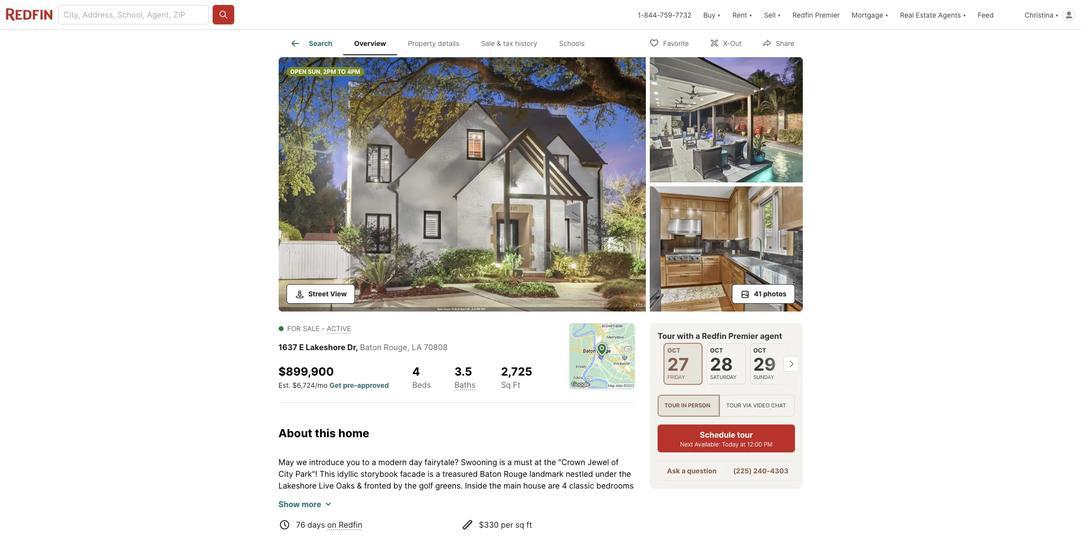 Task type: describe. For each thing, give the bounding box(es) containing it.
$899,900
[[279, 365, 334, 379]]

to
[[338, 68, 346, 75]]

golf
[[419, 481, 433, 491]]

$330
[[479, 520, 499, 530]]

there
[[538, 493, 559, 502]]

& up 2nd
[[357, 481, 362, 491]]

schools
[[560, 39, 585, 48]]

next image
[[784, 356, 799, 372]]

you
[[347, 457, 360, 467]]

▾ for rent ▾
[[750, 11, 753, 19]]

▾ for mortgage ▾
[[886, 11, 889, 19]]

we
[[296, 457, 307, 467]]

facade
[[400, 469, 426, 479]]

storybook
[[361, 469, 398, 479]]

7732
[[676, 11, 692, 19]]

▾ for sell ▾
[[778, 11, 781, 19]]

levels
[[365, 493, 386, 502]]

(225) 240-4303
[[733, 467, 789, 475]]

unexpected
[[563, 504, 607, 514]]

4 inside may we introduce you to a modern day fairytale? swooning is a must at the "crown jewel of city park"! this idyllic storybook facade is a treasured baton rouge landmark nestled under the lakeshore live oaks  &  fronted by the golf greens. inside the main house are 4 classic bedrooms spanning the 1st  &  2nd levels with the original wood floors  &  millwork. there is also an enchanting caretaker's cottage with one bedroom/bath, kitchenette + a little unexpected magic(ie hidden storage). the main foyer opens to a nostalgic staircase  &  a new brick-clad half bath for guests. moving into the living room is the wood-burning fireplace that will provi
[[562, 481, 567, 491]]

2,725 sq ft
[[501, 365, 533, 390]]

history
[[515, 39, 538, 48]]

get pre-approved link
[[330, 381, 389, 389]]

the down 'live'
[[315, 493, 327, 502]]

treasured
[[443, 469, 478, 479]]

(225)
[[733, 467, 752, 475]]

sale
[[481, 39, 495, 48]]

baths link
[[455, 380, 476, 390]]

0 vertical spatial main
[[504, 481, 522, 491]]

property details tab
[[397, 32, 471, 55]]

2nd
[[349, 493, 363, 502]]

park"!
[[296, 469, 318, 479]]

the up floors
[[490, 481, 502, 491]]

caretaker's
[[322, 504, 363, 514]]

premier inside button
[[816, 11, 841, 19]]

tour for tour via video chat
[[726, 402, 742, 409]]

schedule tour next available: today at 12:00 pm
[[680, 430, 773, 448]]

show
[[279, 499, 300, 509]]

tour
[[737, 430, 753, 440]]

search link
[[290, 38, 333, 49]]

map entry image
[[570, 323, 635, 389]]

is left also
[[561, 493, 567, 502]]

▾ for christina ▾
[[1056, 11, 1059, 19]]

41 photos
[[755, 290, 787, 298]]

& right '1st'
[[342, 493, 347, 502]]

list box containing tour in person
[[658, 395, 795, 417]]

mortgage ▾ button
[[852, 0, 889, 29]]

beds
[[413, 380, 431, 390]]

& down little
[[545, 516, 550, 526]]

1 , from the left
[[356, 343, 358, 352]]

open
[[290, 68, 307, 75]]

get
[[330, 381, 342, 389]]

the
[[375, 516, 390, 526]]

friday
[[668, 374, 685, 381]]

today
[[722, 441, 739, 448]]

dr
[[348, 343, 356, 352]]

fairytale?
[[425, 457, 459, 467]]

ask
[[667, 467, 680, 475]]

bedrooms
[[597, 481, 634, 491]]

1-
[[638, 11, 644, 19]]

schools tab
[[549, 32, 596, 55]]

staircase
[[509, 516, 543, 526]]

original
[[421, 493, 448, 502]]

0 vertical spatial with
[[677, 331, 694, 341]]

fireplace
[[518, 528, 550, 536]]

ask a question link
[[667, 467, 717, 475]]

est.
[[279, 381, 291, 389]]

tour via video chat
[[726, 402, 786, 409]]

4 beds
[[413, 365, 431, 390]]

4 inside 4 beds
[[413, 365, 420, 379]]

hidden
[[312, 516, 338, 526]]

▾ for buy ▾
[[718, 11, 721, 19]]

1 vertical spatial with
[[388, 493, 404, 502]]

1st
[[329, 493, 339, 502]]

tour for tour in person
[[665, 402, 680, 409]]

per
[[501, 520, 514, 530]]

"crown
[[559, 457, 586, 467]]

2 vertical spatial with
[[396, 504, 412, 514]]

buy
[[704, 11, 716, 19]]

oct for 28
[[710, 347, 723, 354]]

bedroom/bath,
[[430, 504, 485, 514]]

tab list containing search
[[279, 30, 604, 55]]

1-844-759-7732 link
[[638, 11, 692, 19]]

storage).
[[340, 516, 373, 526]]

oct for 29
[[754, 347, 767, 354]]

is left must in the bottom of the page
[[500, 457, 506, 467]]

240-
[[754, 467, 770, 475]]

baths
[[455, 380, 476, 390]]

overview
[[354, 39, 386, 48]]

76 days on redfin
[[296, 520, 363, 530]]

sell ▾
[[765, 11, 781, 19]]

0 horizontal spatial to
[[362, 457, 370, 467]]

by
[[394, 481, 403, 491]]

kitchenette
[[487, 504, 529, 514]]

lakeshore inside may we introduce you to a modern day fairytale? swooning is a must at the "crown jewel of city park"! this idyllic storybook facade is a treasured baton rouge landmark nestled under the lakeshore live oaks  &  fronted by the golf greens. inside the main house are 4 classic bedrooms spanning the 1st  &  2nd levels with the original wood floors  &  millwork. there is also an enchanting caretaker's cottage with one bedroom/bath, kitchenette + a little unexpected magic(ie hidden storage). the main foyer opens to a nostalgic staircase  &  a new brick-clad half bath for guests. moving into the living room is the wood-burning fireplace that will provi
[[279, 481, 317, 491]]

3.5
[[455, 365, 472, 379]]

street
[[309, 290, 329, 298]]

the up landmark
[[544, 457, 557, 467]]

sale & tax history
[[481, 39, 538, 48]]

foyer
[[412, 516, 430, 526]]

redfin inside button
[[793, 11, 814, 19]]

video
[[754, 402, 770, 409]]

city
[[279, 469, 293, 479]]

swooning
[[461, 457, 497, 467]]

the down 'facade'
[[405, 481, 417, 491]]

sell ▾ button
[[759, 0, 787, 29]]

$330 per sq ft
[[479, 520, 533, 530]]

sq
[[501, 380, 511, 390]]

one
[[414, 504, 428, 514]]

sun,
[[308, 68, 322, 75]]

room
[[421, 528, 439, 536]]

for
[[287, 324, 301, 333]]

active
[[327, 324, 351, 333]]

tour for tour with a redfin premier agent
[[658, 331, 675, 341]]

sale & tax history tab
[[471, 32, 549, 55]]

saturday
[[710, 374, 737, 381]]

wood-
[[464, 528, 488, 536]]

at inside schedule tour next available: today at 12:00 pm
[[740, 441, 746, 448]]

this
[[320, 469, 335, 479]]



Task type: vqa. For each thing, say whether or not it's contained in the screenshot.
Storage). at bottom left
yes



Task type: locate. For each thing, give the bounding box(es) containing it.
oct 28 saturday
[[710, 347, 737, 381]]

0 horizontal spatial main
[[392, 516, 409, 526]]

bath
[[279, 528, 296, 536]]

brick-
[[577, 516, 598, 526]]

70808
[[424, 343, 448, 352]]

sq
[[516, 520, 525, 530]]

lakeshore up spanning
[[279, 481, 317, 491]]

1 horizontal spatial ,
[[408, 343, 410, 352]]

millwork.
[[503, 493, 536, 502]]

1637 e lakeshore dr, baton rouge, la 70808 image
[[279, 57, 646, 312], [650, 57, 803, 183], [650, 186, 803, 312]]

0 vertical spatial premier
[[816, 11, 841, 19]]

1 vertical spatial main
[[392, 516, 409, 526]]

oct up friday on the right bottom
[[668, 347, 681, 354]]

modern
[[379, 457, 407, 467]]

0 vertical spatial rouge
[[384, 343, 408, 352]]

feed
[[979, 11, 995, 19]]

▾ right the rent
[[750, 11, 753, 19]]

1 vertical spatial rouge
[[504, 469, 528, 479]]

2 horizontal spatial oct
[[754, 347, 767, 354]]

nostalgic
[[474, 516, 507, 526]]

▾ right agents
[[964, 11, 967, 19]]

at up landmark
[[535, 457, 542, 467]]

is
[[500, 457, 506, 467], [428, 469, 434, 479], [561, 493, 567, 502], [442, 528, 448, 536]]

0 horizontal spatial premier
[[729, 331, 759, 341]]

1 vertical spatial lakeshore
[[279, 481, 317, 491]]

overview tab
[[343, 32, 397, 55]]

details
[[438, 39, 460, 48]]

must
[[514, 457, 533, 467]]

1 vertical spatial premier
[[729, 331, 759, 341]]

0 vertical spatial 4
[[413, 365, 420, 379]]

jewel
[[588, 457, 609, 467]]

tour left "in"
[[665, 402, 680, 409]]

$6,724
[[293, 381, 315, 389]]

with down by
[[388, 493, 404, 502]]

3 oct from the left
[[754, 347, 767, 354]]

wood
[[450, 493, 470, 502]]

tax
[[503, 39, 514, 48]]

property details
[[408, 39, 460, 48]]

pre-
[[343, 381, 357, 389]]

with up oct 27 friday
[[677, 331, 694, 341]]

oct for 27
[[668, 347, 681, 354]]

baton right "dr" at bottom left
[[360, 343, 382, 352]]

share button
[[754, 33, 803, 53]]

0 vertical spatial redfin
[[793, 11, 814, 19]]

redfin right sell ▾ dropdown button at right top
[[793, 11, 814, 19]]

estate
[[917, 11, 937, 19]]

4 ▾ from the left
[[886, 11, 889, 19]]

76
[[296, 520, 306, 530]]

1 horizontal spatial baton
[[480, 469, 502, 479]]

0 vertical spatial at
[[740, 441, 746, 448]]

oct 27 friday
[[668, 347, 689, 381]]

4303
[[770, 467, 789, 475]]

0 horizontal spatial at
[[535, 457, 542, 467]]

rouge down must in the bottom of the page
[[504, 469, 528, 479]]

oct down the tour with a redfin premier agent
[[710, 347, 723, 354]]

approved
[[357, 381, 389, 389]]

844-
[[644, 11, 661, 19]]

the
[[544, 457, 557, 467], [619, 469, 632, 479], [405, 481, 417, 491], [490, 481, 502, 491], [315, 493, 327, 502], [406, 493, 419, 502], [385, 528, 397, 536], [450, 528, 462, 536]]

None button
[[664, 343, 703, 385], [707, 344, 746, 385], [750, 344, 790, 385], [664, 343, 703, 385], [707, 344, 746, 385], [750, 344, 790, 385]]

tab list
[[279, 30, 604, 55]]

1 horizontal spatial at
[[740, 441, 746, 448]]

on redfin link
[[327, 520, 363, 530]]

redfin up the oct 28 saturday
[[702, 331, 727, 341]]

little
[[545, 504, 561, 514]]

lakeshore down -
[[306, 343, 346, 352]]

the up "one"
[[406, 493, 419, 502]]

3 ▾ from the left
[[778, 11, 781, 19]]

1 vertical spatial redfin
[[702, 331, 727, 341]]

4 up the beds
[[413, 365, 420, 379]]

christina
[[1026, 11, 1054, 19]]

41 photos button
[[732, 284, 795, 304]]

oct inside the oct 28 saturday
[[710, 347, 723, 354]]

0 vertical spatial baton
[[360, 343, 382, 352]]

baton inside may we introduce you to a modern day fairytale? swooning is a must at the "crown jewel of city park"! this idyllic storybook facade is a treasured baton rouge landmark nestled under the lakeshore live oaks  &  fronted by the golf greens. inside the main house are 4 classic bedrooms spanning the 1st  &  2nd levels with the original wood floors  &  millwork. there is also an enchanting caretaker's cottage with one bedroom/bath, kitchenette + a little unexpected magic(ie hidden storage). the main foyer opens to a nostalgic staircase  &  a new brick-clad half bath for guests. moving into the living room is the wood-burning fireplace that will provi
[[480, 469, 502, 479]]

at down 'tour'
[[740, 441, 746, 448]]

1 horizontal spatial redfin
[[702, 331, 727, 341]]

3.5 baths
[[455, 365, 476, 390]]

41
[[755, 290, 762, 298]]

oct inside oct 29 sunday
[[754, 347, 767, 354]]

oct inside oct 27 friday
[[668, 347, 681, 354]]

mortgage ▾ button
[[846, 0, 895, 29]]

floors
[[472, 493, 493, 502]]

▾ right sell
[[778, 11, 781, 19]]

▾ right christina
[[1056, 11, 1059, 19]]

living
[[399, 528, 418, 536]]

this
[[315, 427, 336, 440]]

City, Address, School, Agent, ZIP search field
[[58, 5, 209, 24]]

introduce
[[309, 457, 345, 467]]

live
[[319, 481, 334, 491]]

favorite
[[664, 39, 689, 47]]

28
[[710, 354, 733, 375]]

1 horizontal spatial rouge
[[504, 469, 528, 479]]

feed button
[[973, 0, 1020, 29]]

redfin premier
[[793, 11, 841, 19]]

rent ▾
[[733, 11, 753, 19]]

0 vertical spatial lakeshore
[[306, 343, 346, 352]]

street view button
[[286, 284, 355, 304]]

the down the
[[385, 528, 397, 536]]

▾ right buy
[[718, 11, 721, 19]]

1 oct from the left
[[668, 347, 681, 354]]

premier left mortgage
[[816, 11, 841, 19]]

,
[[356, 343, 358, 352], [408, 343, 410, 352]]

house
[[524, 481, 546, 491]]

main up 'living'
[[392, 516, 409, 526]]

& inside tab
[[497, 39, 502, 48]]

clad
[[598, 516, 614, 526]]

▾ inside "link"
[[964, 11, 967, 19]]

2 ▾ from the left
[[750, 11, 753, 19]]

redfin for 76 days on redfin
[[339, 520, 363, 530]]

via
[[743, 402, 752, 409]]

1 horizontal spatial 4
[[562, 481, 567, 491]]

1 horizontal spatial main
[[504, 481, 522, 491]]

ask a question
[[667, 467, 717, 475]]

submit search image
[[219, 10, 229, 20]]

0 vertical spatial to
[[362, 457, 370, 467]]

oct down the agent
[[754, 347, 767, 354]]

main up millwork.
[[504, 481, 522, 491]]

2 , from the left
[[408, 343, 410, 352]]

4 right are
[[562, 481, 567, 491]]

may we introduce you to a modern day fairytale? swooning is a must at the "crown jewel of city park"! this idyllic storybook facade is a treasured baton rouge landmark nestled under the lakeshore live oaks  &  fronted by the golf greens. inside the main house are 4 classic bedrooms spanning the 1st  &  2nd levels with the original wood floors  &  millwork. there is also an enchanting caretaker's cottage with one bedroom/bath, kitchenette + a little unexpected magic(ie hidden storage). the main foyer opens to a nostalgic staircase  &  a new brick-clad half bath for guests. moving into the living room is the wood-burning fireplace that will provi
[[279, 457, 635, 536]]

2 oct from the left
[[710, 347, 723, 354]]

0 horizontal spatial ,
[[356, 343, 358, 352]]

burning
[[488, 528, 516, 536]]

, left la
[[408, 343, 410, 352]]

4pm
[[347, 68, 361, 75]]

real estate agents ▾
[[901, 11, 967, 19]]

that
[[553, 528, 567, 536]]

baton
[[360, 343, 382, 352], [480, 469, 502, 479]]

the up bedrooms on the right of page
[[619, 469, 632, 479]]

opens
[[433, 516, 455, 526]]

premier left the agent
[[729, 331, 759, 341]]

2pm
[[323, 68, 336, 75]]

christina ▾
[[1026, 11, 1059, 19]]

5 ▾ from the left
[[964, 11, 967, 19]]

1 vertical spatial 4
[[562, 481, 567, 491]]

2 horizontal spatial redfin
[[793, 11, 814, 19]]

tour up oct 27 friday
[[658, 331, 675, 341]]

will
[[570, 528, 582, 536]]

2 vertical spatial redfin
[[339, 520, 363, 530]]

& up kitchenette
[[496, 493, 501, 502]]

chat
[[772, 402, 786, 409]]

greens.
[[436, 481, 463, 491]]

, up $899,900 est. $6,724 /mo get pre-approved
[[356, 343, 358, 352]]

0 horizontal spatial rouge
[[384, 343, 408, 352]]

the down opens
[[450, 528, 462, 536]]

with left "one"
[[396, 504, 412, 514]]

is up golf
[[428, 469, 434, 479]]

are
[[548, 481, 560, 491]]

to
[[362, 457, 370, 467], [458, 516, 465, 526]]

x-
[[724, 39, 731, 47]]

1 horizontal spatial oct
[[710, 347, 723, 354]]

1 ▾ from the left
[[718, 11, 721, 19]]

1 vertical spatial at
[[535, 457, 542, 467]]

redfin for tour with a redfin premier agent
[[702, 331, 727, 341]]

& left tax
[[497, 39, 502, 48]]

baton down swooning
[[480, 469, 502, 479]]

list box
[[658, 395, 795, 417]]

is down opens
[[442, 528, 448, 536]]

rouge left la
[[384, 343, 408, 352]]

1 vertical spatial baton
[[480, 469, 502, 479]]

rouge inside may we introduce you to a modern day fairytale? swooning is a must at the "crown jewel of city park"! this idyllic storybook facade is a treasured baton rouge landmark nestled under the lakeshore live oaks  &  fronted by the golf greens. inside the main house are 4 classic bedrooms spanning the 1st  &  2nd levels with the original wood floors  &  millwork. there is also an enchanting caretaker's cottage with one bedroom/bath, kitchenette + a little unexpected magic(ie hidden storage). the main foyer opens to a nostalgic staircase  &  a new brick-clad half bath for guests. moving into the living room is the wood-burning fireplace that will provi
[[504, 469, 528, 479]]

to down bedroom/bath, on the left of the page
[[458, 516, 465, 526]]

rent
[[733, 11, 748, 19]]

1 horizontal spatial premier
[[816, 11, 841, 19]]

▾ right mortgage
[[886, 11, 889, 19]]

redfin down caretaker's
[[339, 520, 363, 530]]

1 horizontal spatial to
[[458, 516, 465, 526]]

tour with a redfin premier agent
[[658, 331, 783, 341]]

tour left via
[[726, 402, 742, 409]]

6 ▾ from the left
[[1056, 11, 1059, 19]]

0 horizontal spatial oct
[[668, 347, 681, 354]]

of
[[612, 457, 619, 467]]

about this home
[[279, 427, 370, 440]]

0 horizontal spatial redfin
[[339, 520, 363, 530]]

with
[[677, 331, 694, 341], [388, 493, 404, 502], [396, 504, 412, 514]]

27
[[668, 354, 689, 375]]

0 horizontal spatial 4
[[413, 365, 420, 379]]

enchanting
[[279, 504, 320, 514]]

0 horizontal spatial baton
[[360, 343, 382, 352]]

to right you
[[362, 457, 370, 467]]

at inside may we introduce you to a modern day fairytale? swooning is a must at the "crown jewel of city park"! this idyllic storybook facade is a treasured baton rouge landmark nestled under the lakeshore live oaks  &  fronted by the golf greens. inside the main house are 4 classic bedrooms spanning the 1st  &  2nd levels with the original wood floors  &  millwork. there is also an enchanting caretaker's cottage with one bedroom/bath, kitchenette + a little unexpected magic(ie hidden storage). the main foyer opens to a nostalgic staircase  &  a new brick-clad half bath for guests. moving into the living room is the wood-burning fireplace that will provi
[[535, 457, 542, 467]]

guests.
[[310, 528, 337, 536]]

1 vertical spatial to
[[458, 516, 465, 526]]



